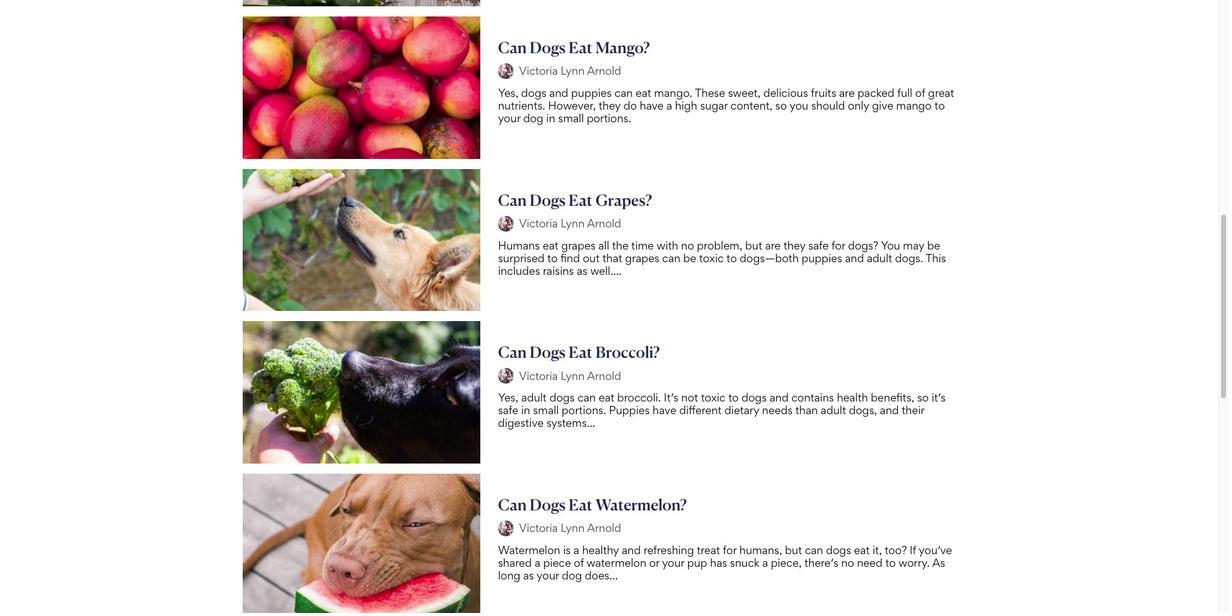 Task type: describe. For each thing, give the bounding box(es) containing it.
1 horizontal spatial your
[[537, 569, 559, 582]]

that
[[602, 251, 622, 265]]

they inside humans eat grapes all the time with no problem, but are they safe for dogs?  you may be surprised to find out that grapes can be toxic to dogs—both puppies and adult dogs. this includes raisins as well....
[[784, 239, 806, 252]]

puppies inside humans eat grapes all the time with no problem, but are they safe for dogs?  you may be surprised to find out that grapes can be toxic to dogs—both puppies and adult dogs. this includes raisins as well....
[[802, 251, 842, 265]]

by image for can dogs eat mango?
[[498, 63, 514, 79]]

can inside yes, adult dogs can eat broccoli. it's not toxic to dogs and contains health benefits, so it's safe in small portions.  puppies have different dietary needs than adult dogs, and their digestive systems...
[[578, 391, 596, 404]]

grapes?
[[596, 190, 652, 209]]

arnold for watermelon?
[[587, 522, 621, 535]]

can inside humans eat grapes all the time with no problem, but are they safe for dogs?  you may be surprised to find out that grapes can be toxic to dogs—both puppies and adult dogs. this includes raisins as well....
[[662, 251, 680, 265]]

includes
[[498, 264, 540, 277]]

but for grapes?
[[745, 239, 762, 252]]

dogs for mango?
[[530, 38, 566, 57]]

yes, for can dogs eat mango?
[[498, 86, 518, 99]]

needs
[[762, 404, 793, 417]]

their
[[902, 404, 924, 417]]

watermelon
[[498, 544, 560, 557]]

1 horizontal spatial be
[[927, 239, 940, 252]]

dogs?
[[848, 239, 878, 252]]

can dogs eat grapes?
[[498, 190, 652, 209]]

a right snuck
[[762, 556, 768, 570]]

can inside the watermelon is a healthy and refreshing treat for humans, but can dogs eat it, too?  if you've shared a piece of watermelon or your pup has snuck a piece, there's no need to worry. as long as your dog does...
[[805, 544, 823, 557]]

yes, adult dogs can eat broccoli. it's not toxic to dogs and contains health benefits, so it's safe in small portions.  puppies have different dietary needs than adult dogs, and their digestive systems...
[[498, 391, 946, 430]]

fruits
[[811, 86, 836, 99]]

systems...
[[546, 416, 595, 430]]

portions. inside yes, dogs and puppies can eat mango. these sweet, delicious fruits are packed full of great nutrients. however, they do have a high sugar content, so you should only give mango to your dog in small portions.
[[587, 111, 631, 125]]

watermelon?
[[596, 496, 687, 515]]

dogs—both
[[740, 251, 799, 265]]

victoria for can dogs eat grapes?
[[519, 217, 558, 230]]

digestive
[[498, 416, 544, 430]]

give
[[872, 99, 893, 112]]

can for can dogs eat broccoli?
[[498, 343, 527, 362]]

yes, for can dogs eat broccoli?
[[498, 391, 518, 404]]

lynn for mango?
[[561, 64, 585, 77]]

but for watermelon?
[[785, 544, 802, 557]]

2 horizontal spatial your
[[662, 556, 684, 570]]

dogs left than
[[742, 391, 767, 404]]

mango?
[[596, 38, 650, 57]]

eat for watermelon?
[[569, 496, 593, 515]]

humans
[[498, 239, 540, 252]]

may
[[903, 239, 924, 252]]

high
[[675, 99, 697, 112]]

out
[[583, 251, 600, 265]]

humans eat grapes all the time with no problem, but are they safe for dogs?  you may be surprised to find out that grapes can be toxic to dogs—both puppies and adult dogs. this includes raisins as well....
[[498, 239, 946, 277]]

can for can dogs eat grapes?
[[498, 190, 527, 209]]

to left find
[[547, 251, 558, 265]]

small inside yes, adult dogs can eat broccoli. it's not toxic to dogs and contains health benefits, so it's safe in small portions.  puppies have different dietary needs than adult dogs, and their digestive systems...
[[533, 404, 559, 417]]

portions. inside yes, adult dogs can eat broccoli. it's not toxic to dogs and contains health benefits, so it's safe in small portions.  puppies have different dietary needs than adult dogs, and their digestive systems...
[[562, 404, 606, 417]]

to inside the watermelon is a healthy and refreshing treat for humans, but can dogs eat it, too?  if you've shared a piece of watermelon or your pup has snuck a piece, there's no need to worry. as long as your dog does...
[[885, 556, 896, 570]]

you
[[790, 99, 808, 112]]

problem,
[[697, 239, 742, 252]]

benefits,
[[871, 391, 914, 404]]

shared
[[498, 556, 532, 570]]

dogs for grapes?
[[530, 190, 566, 209]]

for inside humans eat grapes all the time with no problem, but are they safe for dogs?  you may be surprised to find out that grapes can be toxic to dogs—both puppies and adult dogs. this includes raisins as well....
[[832, 239, 845, 252]]

victoria for can dogs eat watermelon?
[[519, 522, 558, 535]]

for inside the watermelon is a healthy and refreshing treat for humans, but can dogs eat it, too?  if you've shared a piece of watermelon or your pup has snuck a piece, there's no need to worry. as long as your dog does...
[[723, 544, 737, 557]]

as
[[523, 569, 534, 582]]

it's
[[664, 391, 678, 404]]

eat inside humans eat grapes all the time with no problem, but are they safe for dogs?  you may be surprised to find out that grapes can be toxic to dogs—both puppies and adult dogs. this includes raisins as well....
[[543, 239, 558, 252]]

can dogs eat mango?
[[498, 38, 650, 57]]

only
[[848, 99, 869, 112]]

find
[[560, 251, 580, 265]]

in inside yes, adult dogs can eat broccoli. it's not toxic to dogs and contains health benefits, so it's safe in small portions.  puppies have different dietary needs than adult dogs, and their digestive systems...
[[521, 404, 530, 417]]

worry.
[[899, 556, 930, 570]]

dog inside the watermelon is a healthy and refreshing treat for humans, but can dogs eat it, too?  if you've shared a piece of watermelon or your pup has snuck a piece, there's no need to worry. as long as your dog does...
[[562, 569, 582, 582]]

you
[[881, 239, 900, 252]]

no inside the watermelon is a healthy and refreshing treat for humans, but can dogs eat it, too?  if you've shared a piece of watermelon or your pup has snuck a piece, there's no need to worry. as long as your dog does...
[[841, 556, 854, 570]]

broccoli?
[[596, 343, 660, 362]]

healthy
[[582, 544, 619, 557]]

humans,
[[739, 544, 782, 557]]

0 horizontal spatial grapes
[[561, 239, 596, 252]]

these
[[695, 86, 725, 99]]

dogs inside the watermelon is a healthy and refreshing treat for humans, but can dogs eat it, too?  if you've shared a piece of watermelon or your pup has snuck a piece, there's no need to worry. as long as your dog does...
[[826, 544, 851, 557]]

lynn for grapes?
[[561, 217, 585, 230]]

packed
[[858, 86, 894, 99]]

arnold for grapes?
[[587, 217, 621, 230]]

mango
[[896, 99, 932, 112]]

different
[[679, 404, 722, 417]]

can inside yes, dogs and puppies can eat mango. these sweet, delicious fruits are packed full of great nutrients. however, they do have a high sugar content, so you should only give mango to your dog in small portions.
[[615, 86, 633, 99]]

all
[[598, 239, 609, 252]]

and left their
[[880, 404, 899, 417]]

there's
[[804, 556, 838, 570]]

or
[[649, 556, 659, 570]]

in inside yes, dogs and puppies can eat mango. these sweet, delicious fruits are packed full of great nutrients. however, they do have a high sugar content, so you should only give mango to your dog in small portions.
[[546, 111, 555, 125]]

health
[[837, 391, 868, 404]]

lynn for watermelon?
[[561, 522, 585, 535]]

mango.
[[654, 86, 692, 99]]

victoria for can dogs eat broccoli?
[[519, 369, 558, 383]]

victoria lynn arnold for broccoli?
[[519, 369, 621, 383]]

are inside yes, dogs and puppies can eat mango. these sweet, delicious fruits are packed full of great nutrients. however, they do have a high sugar content, so you should only give mango to your dog in small portions.
[[839, 86, 855, 99]]

victoria lynn arnold for grapes?
[[519, 217, 621, 230]]

full
[[897, 86, 912, 99]]

small inside yes, dogs and puppies can eat mango. these sweet, delicious fruits are packed full of great nutrients. however, they do have a high sugar content, so you should only give mango to your dog in small portions.
[[558, 111, 584, 125]]

surprised
[[498, 251, 545, 265]]

are inside humans eat grapes all the time with no problem, but are they safe for dogs?  you may be surprised to find out that grapes can be toxic to dogs—both puppies and adult dogs. this includes raisins as well....
[[765, 239, 781, 252]]

puppies
[[609, 404, 650, 417]]

victoria for can dogs eat mango?
[[519, 64, 558, 77]]

dogs inside yes, dogs and puppies can eat mango. these sweet, delicious fruits are packed full of great nutrients. however, they do have a high sugar content, so you should only give mango to your dog in small portions.
[[521, 86, 546, 99]]

too?
[[885, 544, 907, 557]]

content,
[[730, 99, 773, 112]]

a right as
[[535, 556, 540, 570]]

nutrients.
[[498, 99, 545, 112]]

1 horizontal spatial adult
[[821, 404, 846, 417]]

does...
[[585, 569, 618, 582]]



Task type: vqa. For each thing, say whether or not it's contained in the screenshot.
eat in the Watermelon is a healthy and refreshing treat for humans, but can dogs eat it, too?  If you've shared a piece of watermelon or your pup has snuck a piece, there's no need to worry. As long as your dog does...
yes



Task type: locate. For each thing, give the bounding box(es) containing it.
1 vertical spatial but
[[785, 544, 802, 557]]

dogs for broccoli?
[[530, 343, 566, 362]]

so left it's
[[917, 391, 929, 404]]

0 vertical spatial they
[[599, 99, 621, 112]]

in right nutrients. on the left top of the page
[[546, 111, 555, 125]]

0 vertical spatial portions.
[[587, 111, 631, 125]]

dogs,
[[849, 404, 877, 417]]

dog inside yes, dogs and puppies can eat mango. these sweet, delicious fruits are packed full of great nutrients. however, they do have a high sugar content, so you should only give mango to your dog in small portions.
[[523, 111, 543, 125]]

0 vertical spatial are
[[839, 86, 855, 99]]

arnold for mango?
[[587, 64, 621, 77]]

2 yes, from the top
[[498, 391, 518, 404]]

to right mango
[[934, 99, 945, 112]]

1 lynn from the top
[[561, 64, 585, 77]]

yes, inside yes, adult dogs can eat broccoli. it's not toxic to dogs and contains health benefits, so it's safe in small portions.  puppies have different dietary needs than adult dogs, and their digestive systems...
[[498, 391, 518, 404]]

in left systems...
[[521, 404, 530, 417]]

to inside yes, dogs and puppies can eat mango. these sweet, delicious fruits are packed full of great nutrients. however, they do have a high sugar content, so you should only give mango to your dog in small portions.
[[934, 99, 945, 112]]

a inside yes, dogs and puppies can eat mango. these sweet, delicious fruits are packed full of great nutrients. however, they do have a high sugar content, so you should only give mango to your dog in small portions.
[[666, 99, 672, 112]]

eat left the broccoli?
[[569, 343, 593, 362]]

puppies left do
[[571, 86, 612, 99]]

adult
[[867, 251, 892, 265], [521, 391, 547, 404], [821, 404, 846, 417]]

1 vertical spatial of
[[574, 556, 584, 570]]

and left or
[[622, 544, 641, 557]]

dog left the "however,"
[[523, 111, 543, 125]]

well....
[[590, 264, 622, 277]]

but inside humans eat grapes all the time with no problem, but are they safe for dogs?  you may be surprised to find out that grapes can be toxic to dogs—both puppies and adult dogs. this includes raisins as well....
[[745, 239, 762, 252]]

and left you
[[845, 251, 864, 265]]

0 horizontal spatial safe
[[498, 404, 518, 417]]

0 vertical spatial by image
[[498, 63, 514, 79]]

dogs up systems...
[[549, 391, 575, 404]]

2 lynn from the top
[[561, 217, 585, 230]]

the
[[612, 239, 629, 252]]

to left dogs—both
[[727, 251, 737, 265]]

0 horizontal spatial they
[[599, 99, 621, 112]]

victoria lynn arnold down can dogs eat broccoli?
[[519, 369, 621, 383]]

1 vertical spatial dog
[[562, 569, 582, 582]]

4 lynn from the top
[[561, 522, 585, 535]]

eat for broccoli?
[[569, 343, 593, 362]]

eat left "mango?"
[[569, 38, 593, 57]]

1 vertical spatial for
[[723, 544, 737, 557]]

4 eat from the top
[[569, 496, 593, 515]]

in
[[546, 111, 555, 125], [521, 404, 530, 417]]

1 horizontal spatial grapes
[[625, 251, 659, 265]]

1 vertical spatial by image
[[498, 216, 514, 232]]

raisins as
[[543, 264, 588, 277]]

to
[[934, 99, 945, 112], [547, 251, 558, 265], [727, 251, 737, 265], [728, 391, 739, 404], [885, 556, 896, 570]]

toxic right with
[[699, 251, 724, 265]]

pup
[[687, 556, 707, 570]]

toxic inside humans eat grapes all the time with no problem, but are they safe for dogs?  you may be surprised to find out that grapes can be toxic to dogs—both puppies and adult dogs. this includes raisins as well....
[[699, 251, 724, 265]]

no right with
[[681, 239, 694, 252]]

so inside yes, dogs and puppies can eat mango. these sweet, delicious fruits are packed full of great nutrients. however, they do have a high sugar content, so you should only give mango to your dog in small portions.
[[775, 99, 787, 112]]

0 vertical spatial by image
[[498, 368, 514, 384]]

and inside humans eat grapes all the time with no problem, but are they safe for dogs?  you may be surprised to find out that grapes can be toxic to dogs—both puppies and adult dogs. this includes raisins as well....
[[845, 251, 864, 265]]

your inside yes, dogs and puppies can eat mango. these sweet, delicious fruits are packed full of great nutrients. however, they do have a high sugar content, so you should only give mango to your dog in small portions.
[[498, 111, 520, 125]]

have
[[640, 99, 664, 112], [653, 404, 676, 417]]

0 horizontal spatial but
[[745, 239, 762, 252]]

1 horizontal spatial for
[[832, 239, 845, 252]]

by image up watermelon
[[498, 521, 514, 537]]

this
[[926, 251, 946, 265]]

0 vertical spatial yes,
[[498, 86, 518, 99]]

3 lynn from the top
[[561, 369, 585, 383]]

1 victoria from the top
[[519, 64, 558, 77]]

but right problem,
[[745, 239, 762, 252]]

to right different
[[728, 391, 739, 404]]

victoria lynn arnold for mango?
[[519, 64, 621, 77]]

eat inside yes, adult dogs can eat broccoli. it's not toxic to dogs and contains health benefits, so it's safe in small portions.  puppies have different dietary needs than adult dogs, and their digestive systems...
[[599, 391, 614, 404]]

1 vertical spatial so
[[917, 391, 929, 404]]

for right treat
[[723, 544, 737, 557]]

of right full
[[915, 86, 925, 99]]

yes, inside yes, dogs and puppies can eat mango. these sweet, delicious fruits are packed full of great nutrients. however, they do have a high sugar content, so you should only give mango to your dog in small portions.
[[498, 86, 518, 99]]

1 horizontal spatial of
[[915, 86, 925, 99]]

1 vertical spatial toxic
[[701, 391, 726, 404]]

have inside yes, adult dogs can eat broccoli. it's not toxic to dogs and contains health benefits, so it's safe in small portions.  puppies have different dietary needs than adult dogs, and their digestive systems...
[[653, 404, 676, 417]]

not
[[681, 391, 698, 404]]

can right piece,
[[805, 544, 823, 557]]

lynn down the can dogs eat mango?
[[561, 64, 585, 77]]

1 horizontal spatial safe
[[808, 239, 829, 252]]

refreshing
[[644, 544, 694, 557]]

0 vertical spatial puppies
[[571, 86, 612, 99]]

4 victoria lynn arnold from the top
[[519, 522, 621, 535]]

0 horizontal spatial adult
[[521, 391, 547, 404]]

lynn for broccoli?
[[561, 369, 585, 383]]

piece
[[543, 556, 571, 570]]

1 horizontal spatial they
[[784, 239, 806, 252]]

1 horizontal spatial but
[[785, 544, 802, 557]]

0 vertical spatial safe
[[808, 239, 829, 252]]

arnold for broccoli?
[[587, 369, 621, 383]]

watermelon is a healthy and refreshing treat for humans, but can dogs eat it, too?  if you've shared a piece of watermelon or your pup has snuck a piece, there's no need to worry. as long as your dog does...
[[498, 544, 952, 582]]

and
[[549, 86, 568, 99], [845, 251, 864, 265], [770, 391, 789, 404], [880, 404, 899, 417], [622, 544, 641, 557]]

need
[[857, 556, 883, 570]]

1 by image from the top
[[498, 368, 514, 384]]

can
[[615, 86, 633, 99], [662, 251, 680, 265], [578, 391, 596, 404], [805, 544, 823, 557]]

0 horizontal spatial so
[[775, 99, 787, 112]]

snuck
[[730, 556, 759, 570]]

0 horizontal spatial are
[[765, 239, 781, 252]]

has
[[710, 556, 727, 570]]

0 vertical spatial dog
[[523, 111, 543, 125]]

dogs
[[521, 86, 546, 99], [549, 391, 575, 404], [742, 391, 767, 404], [826, 544, 851, 557]]

1 vertical spatial in
[[521, 404, 530, 417]]

by image
[[498, 63, 514, 79], [498, 216, 514, 232]]

2 can from the top
[[498, 190, 527, 209]]

no inside humans eat grapes all the time with no problem, but are they safe for dogs?  you may be surprised to find out that grapes can be toxic to dogs—both puppies and adult dogs. this includes raisins as well....
[[681, 239, 694, 252]]

by image for can dogs eat grapes?
[[498, 216, 514, 232]]

eat left broccoli.
[[599, 391, 614, 404]]

1 can from the top
[[498, 38, 527, 57]]

eat
[[636, 86, 651, 99], [543, 239, 558, 252], [599, 391, 614, 404], [854, 544, 870, 557]]

1 vertical spatial no
[[841, 556, 854, 570]]

victoria lynn arnold for watermelon?
[[519, 522, 621, 535]]

0 vertical spatial small
[[558, 111, 584, 125]]

with
[[657, 239, 678, 252]]

2 horizontal spatial adult
[[867, 251, 892, 265]]

2 dogs from the top
[[530, 190, 566, 209]]

0 horizontal spatial puppies
[[571, 86, 612, 99]]

so left you at the top of the page
[[775, 99, 787, 112]]

so inside yes, adult dogs can eat broccoli. it's not toxic to dogs and contains health benefits, so it's safe in small portions.  puppies have different dietary needs than adult dogs, and their digestive systems...
[[917, 391, 929, 404]]

4 dogs from the top
[[530, 496, 566, 515]]

1 horizontal spatial puppies
[[802, 251, 842, 265]]

adult right than
[[821, 404, 846, 417]]

1 vertical spatial by image
[[498, 521, 514, 537]]

1 by image from the top
[[498, 63, 514, 79]]

2 by image from the top
[[498, 216, 514, 232]]

should
[[811, 99, 845, 112]]

0 horizontal spatial of
[[574, 556, 584, 570]]

grapes
[[561, 239, 596, 252], [625, 251, 659, 265]]

have left not in the right bottom of the page
[[653, 404, 676, 417]]

and left than
[[770, 391, 789, 404]]

yes,
[[498, 86, 518, 99], [498, 391, 518, 404]]

but left there's
[[785, 544, 802, 557]]

eat for grapes?
[[569, 190, 593, 209]]

than
[[795, 404, 818, 417]]

time
[[631, 239, 654, 252]]

3 arnold from the top
[[587, 369, 621, 383]]

arnold down "mango?"
[[587, 64, 621, 77]]

and right nutrients. on the left top of the page
[[549, 86, 568, 99]]

0 vertical spatial for
[[832, 239, 845, 252]]

eat left find
[[543, 239, 558, 252]]

grapes right that at the top
[[625, 251, 659, 265]]

0 vertical spatial of
[[915, 86, 925, 99]]

eat left grapes?
[[569, 190, 593, 209]]

1 dogs from the top
[[530, 38, 566, 57]]

be right with
[[683, 251, 696, 265]]

sugar
[[700, 99, 728, 112]]

3 victoria from the top
[[519, 369, 558, 383]]

1 vertical spatial puppies
[[802, 251, 842, 265]]

1 vertical spatial safe
[[498, 404, 518, 417]]

so
[[775, 99, 787, 112], [917, 391, 929, 404]]

toxic right not in the right bottom of the page
[[701, 391, 726, 404]]

eat for mango?
[[569, 38, 593, 57]]

toxic inside yes, adult dogs can eat broccoli. it's not toxic to dogs and contains health benefits, so it's safe in small portions.  puppies have different dietary needs than adult dogs, and their digestive systems...
[[701, 391, 726, 404]]

by image up nutrients. on the left top of the page
[[498, 63, 514, 79]]

can dogs eat watermelon?
[[498, 496, 687, 515]]

1 vertical spatial yes,
[[498, 391, 518, 404]]

0 vertical spatial in
[[546, 111, 555, 125]]

a right is
[[574, 544, 579, 557]]

0 vertical spatial have
[[640, 99, 664, 112]]

1 horizontal spatial in
[[546, 111, 555, 125]]

victoria lynn arnold down the can dogs eat mango?
[[519, 64, 621, 77]]

be right "may"
[[927, 239, 940, 252]]

however,
[[548, 99, 596, 112]]

0 horizontal spatial no
[[681, 239, 694, 252]]

contains
[[791, 391, 834, 404]]

as
[[932, 556, 945, 570]]

1 horizontal spatial are
[[839, 86, 855, 99]]

can for can dogs eat mango?
[[498, 38, 527, 57]]

lynn up is
[[561, 522, 585, 535]]

2 eat from the top
[[569, 190, 593, 209]]

safe inside yes, adult dogs can eat broccoli. it's not toxic to dogs and contains health benefits, so it's safe in small portions.  puppies have different dietary needs than adult dogs, and their digestive systems...
[[498, 404, 518, 417]]

dietary
[[724, 404, 759, 417]]

have right do
[[640, 99, 664, 112]]

victoria lynn arnold up is
[[519, 522, 621, 535]]

do
[[624, 99, 637, 112]]

2 victoria lynn arnold from the top
[[519, 217, 621, 230]]

sweet,
[[728, 86, 761, 99]]

dogs
[[530, 38, 566, 57], [530, 190, 566, 209], [530, 343, 566, 362], [530, 496, 566, 515]]

have inside yes, dogs and puppies can eat mango. these sweet, delicious fruits are packed full of great nutrients. however, they do have a high sugar content, so you should only give mango to your dog in small portions.
[[640, 99, 664, 112]]

by image
[[498, 368, 514, 384], [498, 521, 514, 537]]

0 vertical spatial but
[[745, 239, 762, 252]]

victoria up watermelon
[[519, 522, 558, 535]]

small
[[558, 111, 584, 125], [533, 404, 559, 417]]

no
[[681, 239, 694, 252], [841, 556, 854, 570]]

can
[[498, 38, 527, 57], [498, 190, 527, 209], [498, 343, 527, 362], [498, 496, 527, 515]]

treat
[[697, 544, 720, 557]]

1 vertical spatial small
[[533, 404, 559, 417]]

to inside yes, adult dogs can eat broccoli. it's not toxic to dogs and contains health benefits, so it's safe in small portions.  puppies have different dietary needs than adult dogs, and their digestive systems...
[[728, 391, 739, 404]]

4 can from the top
[[498, 496, 527, 515]]

2 arnold from the top
[[587, 217, 621, 230]]

of right is
[[574, 556, 584, 570]]

are
[[839, 86, 855, 99], [765, 239, 781, 252]]

eat inside yes, dogs and puppies can eat mango. these sweet, delicious fruits are packed full of great nutrients. however, they do have a high sugar content, so you should only give mango to your dog in small portions.
[[636, 86, 651, 99]]

can up systems...
[[578, 391, 596, 404]]

2 by image from the top
[[498, 521, 514, 537]]

safe inside humans eat grapes all the time with no problem, but are they safe for dogs?  you may be surprised to find out that grapes can be toxic to dogs—both puppies and adult dogs. this includes raisins as well....
[[808, 239, 829, 252]]

1 vertical spatial are
[[765, 239, 781, 252]]

3 eat from the top
[[569, 343, 593, 362]]

puppies
[[571, 86, 612, 99], [802, 251, 842, 265]]

to right it,
[[885, 556, 896, 570]]

can down "mango?"
[[615, 86, 633, 99]]

piece,
[[771, 556, 802, 570]]

by image up the digestive
[[498, 368, 514, 384]]

0 horizontal spatial in
[[521, 404, 530, 417]]

a left high
[[666, 99, 672, 112]]

1 vertical spatial have
[[653, 404, 676, 417]]

safe
[[808, 239, 829, 252], [498, 404, 518, 417]]

dogs left need
[[826, 544, 851, 557]]

dogs for watermelon?
[[530, 496, 566, 515]]

4 arnold from the top
[[587, 522, 621, 535]]

dogs.
[[895, 251, 923, 265]]

and inside the watermelon is a healthy and refreshing treat for humans, but can dogs eat it, too?  if you've shared a piece of watermelon or your pup has snuck a piece, there's no need to worry. as long as your dog does...
[[622, 544, 641, 557]]

great
[[928, 86, 954, 99]]

0 horizontal spatial be
[[683, 251, 696, 265]]

1 vertical spatial they
[[784, 239, 806, 252]]

but
[[745, 239, 762, 252], [785, 544, 802, 557]]

puppies left dogs?
[[802, 251, 842, 265]]

it's
[[932, 391, 946, 404]]

if
[[910, 544, 916, 557]]

dogs left the "however,"
[[521, 86, 546, 99]]

0 vertical spatial toxic
[[699, 251, 724, 265]]

delicious
[[763, 86, 808, 99]]

1 arnold from the top
[[587, 64, 621, 77]]

1 vertical spatial portions.
[[562, 404, 606, 417]]

arnold
[[587, 64, 621, 77], [587, 217, 621, 230], [587, 369, 621, 383], [587, 522, 621, 535]]

of inside yes, dogs and puppies can eat mango. these sweet, delicious fruits are packed full of great nutrients. however, they do have a high sugar content, so you should only give mango to your dog in small portions.
[[915, 86, 925, 99]]

eat left it,
[[854, 544, 870, 557]]

3 victoria lynn arnold from the top
[[519, 369, 621, 383]]

arnold down the broccoli?
[[587, 369, 621, 383]]

adult inside humans eat grapes all the time with no problem, but are they safe for dogs?  you may be surprised to find out that grapes can be toxic to dogs—both puppies and adult dogs. this includes raisins as well....
[[867, 251, 892, 265]]

3 dogs from the top
[[530, 343, 566, 362]]

no left need
[[841, 556, 854, 570]]

adult left dogs.
[[867, 251, 892, 265]]

arnold up healthy
[[587, 522, 621, 535]]

can dogs eat broccoli?
[[498, 343, 660, 362]]

4 victoria from the top
[[519, 522, 558, 535]]

are right problem,
[[765, 239, 781, 252]]

they
[[599, 99, 621, 112], [784, 239, 806, 252]]

you've
[[919, 544, 952, 557]]

adult up the digestive
[[521, 391, 547, 404]]

2 victoria from the top
[[519, 217, 558, 230]]

long
[[498, 569, 520, 582]]

they inside yes, dogs and puppies can eat mango. these sweet, delicious fruits are packed full of great nutrients. however, they do have a high sugar content, so you should only give mango to your dog in small portions.
[[599, 99, 621, 112]]

victoria down can dogs eat broccoli?
[[519, 369, 558, 383]]

is
[[563, 544, 571, 557]]

0 vertical spatial no
[[681, 239, 694, 252]]

eat inside the watermelon is a healthy and refreshing treat for humans, but can dogs eat it, too?  if you've shared a piece of watermelon or your pup has snuck a piece, there's no need to worry. as long as your dog does...
[[854, 544, 870, 557]]

grapes left all
[[561, 239, 596, 252]]

broccoli.
[[617, 391, 661, 404]]

by image up humans
[[498, 216, 514, 232]]

of inside the watermelon is a healthy and refreshing treat for humans, but can dogs eat it, too?  if you've shared a piece of watermelon or your pup has snuck a piece, there's no need to worry. as long as your dog does...
[[574, 556, 584, 570]]

0 horizontal spatial for
[[723, 544, 737, 557]]

by image for can dogs eat broccoli?
[[498, 368, 514, 384]]

it,
[[873, 544, 882, 557]]

dog down is
[[562, 569, 582, 582]]

of
[[915, 86, 925, 99], [574, 556, 584, 570]]

1 yes, from the top
[[498, 86, 518, 99]]

lynn down can dogs eat broccoli?
[[561, 369, 585, 383]]

yes, dogs and puppies can eat mango. these sweet, delicious fruits are packed full of great nutrients. however, they do have a high sugar content, so you should only give mango to your dog in small portions.
[[498, 86, 954, 125]]

1 horizontal spatial no
[[841, 556, 854, 570]]

0 horizontal spatial your
[[498, 111, 520, 125]]

portions.
[[587, 111, 631, 125], [562, 404, 606, 417]]

eat up is
[[569, 496, 593, 515]]

lynn down "can dogs eat grapes?"
[[561, 217, 585, 230]]

3 can from the top
[[498, 343, 527, 362]]

can right time
[[662, 251, 680, 265]]

arnold up all
[[587, 217, 621, 230]]

victoria up humans
[[519, 217, 558, 230]]

0 vertical spatial so
[[775, 99, 787, 112]]

1 victoria lynn arnold from the top
[[519, 64, 621, 77]]

0 horizontal spatial dog
[[523, 111, 543, 125]]

victoria up nutrients. on the left top of the page
[[519, 64, 558, 77]]

watermelon
[[587, 556, 646, 570]]

lynn
[[561, 64, 585, 77], [561, 217, 585, 230], [561, 369, 585, 383], [561, 522, 585, 535]]

puppies inside yes, dogs and puppies can eat mango. these sweet, delicious fruits are packed full of great nutrients. however, they do have a high sugar content, so you should only give mango to your dog in small portions.
[[571, 86, 612, 99]]

can for can dogs eat watermelon?
[[498, 496, 527, 515]]

victoria
[[519, 64, 558, 77], [519, 217, 558, 230], [519, 369, 558, 383], [519, 522, 558, 535]]

eat left the mango.
[[636, 86, 651, 99]]

eat
[[569, 38, 593, 57], [569, 190, 593, 209], [569, 343, 593, 362], [569, 496, 593, 515]]

1 horizontal spatial so
[[917, 391, 929, 404]]

but inside the watermelon is a healthy and refreshing treat for humans, but can dogs eat it, too?  if you've shared a piece of watermelon or your pup has snuck a piece, there's no need to worry. as long as your dog does...
[[785, 544, 802, 557]]

by image for can dogs eat watermelon?
[[498, 521, 514, 537]]

1 horizontal spatial dog
[[562, 569, 582, 582]]

victoria lynn arnold down "can dogs eat grapes?"
[[519, 217, 621, 230]]

for left dogs?
[[832, 239, 845, 252]]

1 eat from the top
[[569, 38, 593, 57]]

are right fruits
[[839, 86, 855, 99]]

and inside yes, dogs and puppies can eat mango. these sweet, delicious fruits are packed full of great nutrients. however, they do have a high sugar content, so you should only give mango to your dog in small portions.
[[549, 86, 568, 99]]



